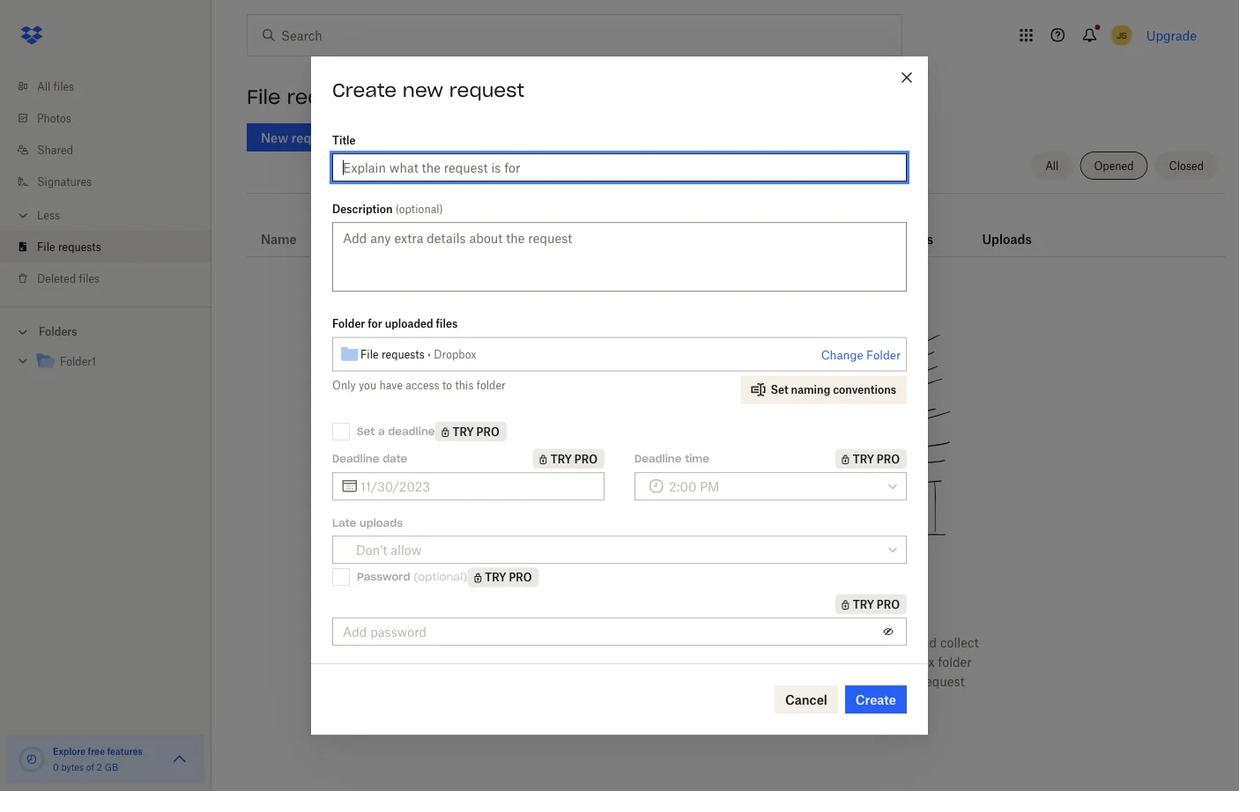 Task type: describe. For each thing, give the bounding box(es) containing it.
set for set naming conventions
[[771, 384, 789, 397]]

row containing name
[[247, 200, 1226, 258]]

0
[[53, 762, 59, 773]]

deleted files
[[37, 272, 100, 285]]

your
[[579, 674, 606, 689]]

them
[[500, 655, 531, 670]]

deadline for deadline date
[[332, 452, 380, 466]]

( for description
[[396, 202, 399, 216]]

deleted files link
[[14, 263, 212, 295]]

for
[[368, 318, 382, 331]]

requests inside list item
[[58, 240, 101, 254]]

organized
[[788, 655, 846, 670]]

) for password ( optional )
[[463, 571, 468, 584]]

dropbox up file
[[886, 655, 935, 670]]

quota usage element
[[18, 746, 46, 774]]

who
[[784, 674, 809, 689]]

choose.
[[532, 674, 576, 689]]

from for someone?
[[741, 591, 789, 616]]

pro down conventions
[[877, 453, 900, 466]]

deadline time
[[635, 452, 710, 466]]

set naming conventions button
[[741, 376, 907, 404]]

into
[[849, 655, 872, 670]]

deleted
[[37, 272, 76, 285]]

someone?
[[796, 591, 904, 616]]

file requests • dropbox
[[361, 348, 477, 361]]

have inside request files from anyone, whether they have a dropbox account or not, and collect them in your dropbox. files will be automatically organized into a dropbox folder you choose. your privacy is important, so those who upload to your file request cannot access your dropbox account.
[[731, 635, 758, 650]]

folder1
[[60, 355, 96, 369]]

need something from someone?
[[569, 591, 904, 616]]

list containing all files
[[0, 60, 212, 307]]

1 horizontal spatial your
[[713, 694, 739, 709]]

conventions
[[833, 384, 897, 397]]

request files from anyone, whether they have a dropbox account or not, and collect them in your dropbox. files will be automatically organized into a dropbox folder you choose. your privacy is important, so those who upload to your file request cannot access your dropbox account.
[[493, 635, 979, 709]]

file requests inside list item
[[37, 240, 101, 254]]

files for request files from anyone, whether they have a dropbox account or not, and collect them in your dropbox. files will be automatically organized into a dropbox folder you choose. your privacy is important, so those who upload to your file request cannot access your dropbox account.
[[544, 635, 569, 650]]

to inside create new request dialog
[[443, 379, 453, 393]]

they
[[703, 635, 728, 650]]

optional for description ( optional )
[[399, 202, 440, 216]]

folder1 link
[[35, 351, 198, 374]]

access inside request files from anyone, whether they have a dropbox account or not, and collect them in your dropbox. files will be automatically organized into a dropbox folder you choose. your privacy is important, so those who upload to your file request cannot access your dropbox account.
[[670, 694, 710, 709]]

1 vertical spatial a
[[762, 635, 769, 650]]

opened button
[[1081, 152, 1149, 180]]

those
[[749, 674, 781, 689]]

not,
[[890, 635, 912, 650]]

0 vertical spatial file
[[247, 85, 281, 109]]

create button
[[846, 686, 907, 714]]

to inside request files from anyone, whether they have a dropbox account or not, and collect them in your dropbox. files will be automatically organized into a dropbox folder you choose. your privacy is important, so those who upload to your file request cannot access your dropbox account.
[[856, 674, 867, 689]]

deadline for deadline time
[[635, 452, 682, 466]]

created
[[515, 231, 564, 246]]

is
[[654, 674, 664, 689]]

you inside request files from anyone, whether they have a dropbox account or not, and collect them in your dropbox. files will be automatically organized into a dropbox folder you choose. your privacy is important, so those who upload to your file request cannot access your dropbox account.
[[507, 674, 528, 689]]

signatures link
[[14, 166, 212, 198]]

deadline
[[388, 425, 435, 439]]

pro up request
[[509, 571, 532, 585]]

time
[[685, 452, 710, 466]]

all files link
[[14, 71, 212, 102]]

dropbox image
[[14, 18, 49, 53]]

naming
[[792, 384, 831, 397]]

folder inside change folder button
[[867, 348, 901, 363]]

files
[[633, 655, 661, 670]]

new
[[403, 78, 444, 102]]

shared link
[[14, 134, 212, 166]]

0 vertical spatial your
[[548, 655, 574, 670]]

folders
[[39, 325, 77, 339]]

free
[[88, 746, 105, 758]]

create for create
[[856, 693, 897, 708]]

pro right deadline
[[477, 426, 500, 439]]

upgrade link
[[1147, 28, 1198, 43]]

pro left deadline time
[[575, 453, 598, 466]]

photos
[[37, 112, 71, 125]]

2 horizontal spatial a
[[875, 655, 882, 670]]

change folder button
[[822, 345, 901, 366]]

less image
[[14, 207, 32, 224]]

upload
[[812, 674, 852, 689]]

will
[[664, 655, 685, 670]]

set a deadline
[[357, 425, 435, 439]]

0 horizontal spatial folder
[[332, 318, 365, 331]]

2
[[97, 762, 102, 773]]

all for all
[[1046, 159, 1060, 172]]

set naming conventions
[[771, 384, 897, 397]]

Title text field
[[343, 158, 897, 177]]

3 column header from the left
[[983, 207, 1053, 250]]

folders button
[[0, 318, 212, 344]]

created button
[[515, 228, 564, 250]]

description
[[332, 202, 393, 216]]

request inside request files from anyone, whether they have a dropbox account or not, and collect them in your dropbox. files will be automatically organized into a dropbox folder you choose. your privacy is important, so those who upload to your file request cannot access your dropbox account.
[[921, 674, 965, 689]]

upgrade
[[1147, 28, 1198, 43]]

request
[[493, 635, 541, 650]]

and
[[916, 635, 937, 650]]

late
[[332, 517, 357, 530]]

late uploads
[[332, 517, 403, 530]]

title
[[332, 134, 356, 147]]

pro up or
[[877, 598, 900, 611]]

dropbox.
[[577, 655, 630, 670]]

file requests list item
[[0, 231, 212, 263]]

in
[[534, 655, 545, 670]]

create new request
[[332, 78, 525, 102]]

cannot
[[627, 694, 667, 709]]



Task type: vqa. For each thing, say whether or not it's contained in the screenshot.
rightmost folder
yes



Task type: locate. For each thing, give the bounding box(es) containing it.
bytes
[[61, 762, 84, 773]]

folder
[[332, 318, 365, 331], [867, 348, 901, 363]]

2 vertical spatial a
[[875, 655, 882, 670]]

from inside request files from anyone, whether they have a dropbox account or not, and collect them in your dropbox. files will be automatically organized into a dropbox folder you choose. your privacy is important, so those who upload to your file request cannot access your dropbox account.
[[572, 635, 600, 650]]

2 horizontal spatial requests
[[382, 348, 425, 361]]

shared
[[37, 143, 73, 157]]

opened
[[1095, 159, 1135, 172]]

2 vertical spatial requests
[[382, 348, 425, 361]]

files for all files
[[53, 80, 74, 93]]

0 vertical spatial request
[[450, 78, 525, 102]]

file requests link
[[14, 231, 212, 263]]

closed button
[[1156, 152, 1219, 180]]

set
[[771, 384, 789, 397], [357, 425, 375, 439]]

( for password
[[414, 571, 418, 584]]

files inside request files from anyone, whether they have a dropbox account or not, and collect them in your dropbox. files will be automatically organized into a dropbox folder you choose. your privacy is important, so those who upload to your file request cannot access your dropbox account.
[[544, 635, 569, 650]]

of
[[86, 762, 94, 773]]

1 horizontal spatial )
[[463, 571, 468, 584]]

0 horizontal spatial all
[[37, 80, 51, 93]]

) right description
[[440, 202, 443, 216]]

uploaded
[[385, 318, 434, 331]]

dropbox inside create new request dialog
[[434, 348, 477, 361]]

explore free features 0 bytes of 2 gb
[[53, 746, 143, 773]]

files up in
[[544, 635, 569, 650]]

all for all files
[[37, 80, 51, 93]]

file requests up deleted files
[[37, 240, 101, 254]]

folder left for
[[332, 318, 365, 331]]

file inside create new request dialog
[[361, 348, 379, 361]]

1 horizontal spatial request
[[921, 674, 965, 689]]

0 vertical spatial (
[[396, 202, 399, 216]]

have inside create new request dialog
[[380, 379, 403, 393]]

have up automatically
[[731, 635, 758, 650]]

2 horizontal spatial file
[[361, 348, 379, 361]]

you right only
[[359, 379, 377, 393]]

pro
[[477, 426, 500, 439], [575, 453, 598, 466], [877, 453, 900, 466], [509, 571, 532, 585], [877, 598, 900, 611]]

folder for uploaded files
[[332, 318, 458, 331]]

1 horizontal spatial folder
[[867, 348, 901, 363]]

a right into
[[875, 655, 882, 670]]

requests up title
[[287, 85, 377, 109]]

gb
[[105, 762, 118, 773]]

create up title
[[332, 78, 397, 102]]

deadline left date in the bottom left of the page
[[332, 452, 380, 466]]

)
[[440, 202, 443, 216], [463, 571, 468, 584]]

0 vertical spatial you
[[359, 379, 377, 393]]

create inside button
[[856, 693, 897, 708]]

requests up deleted files
[[58, 240, 101, 254]]

create for create new request
[[332, 78, 397, 102]]

2 vertical spatial your
[[713, 694, 739, 709]]

files up photos
[[53, 80, 74, 93]]

0 vertical spatial folder
[[332, 318, 365, 331]]

) for description ( optional )
[[440, 202, 443, 216]]

create down into
[[856, 693, 897, 708]]

2 deadline from the left
[[635, 452, 682, 466]]

0 horizontal spatial deadline
[[332, 452, 380, 466]]

2 vertical spatial file
[[361, 348, 379, 361]]

•
[[428, 348, 431, 361]]

be
[[688, 655, 703, 670]]

whether
[[651, 635, 699, 650]]

1 horizontal spatial requests
[[287, 85, 377, 109]]

0 vertical spatial )
[[440, 202, 443, 216]]

anyone,
[[603, 635, 648, 650]]

1 vertical spatial requests
[[58, 240, 101, 254]]

so
[[732, 674, 746, 689]]

your down so
[[713, 694, 739, 709]]

0 horizontal spatial from
[[572, 635, 600, 650]]

something
[[628, 591, 735, 616]]

2 horizontal spatial column header
[[983, 207, 1053, 250]]

(
[[396, 202, 399, 216], [414, 571, 418, 584]]

dropbox up organized
[[772, 635, 822, 650]]

have down file requests • dropbox
[[380, 379, 403, 393]]

your left file
[[871, 674, 896, 689]]

0 vertical spatial optional
[[399, 202, 440, 216]]

1 vertical spatial set
[[357, 425, 375, 439]]

from
[[741, 591, 789, 616], [572, 635, 600, 650]]

1 vertical spatial your
[[871, 674, 896, 689]]

name
[[261, 231, 297, 246]]

file requests up title
[[247, 85, 377, 109]]

1 horizontal spatial file
[[247, 85, 281, 109]]

optional right password
[[418, 571, 463, 584]]

1 horizontal spatial folder
[[939, 655, 972, 670]]

closed
[[1170, 159, 1205, 172]]

0 vertical spatial a
[[378, 425, 385, 439]]

create
[[332, 78, 397, 102], [856, 693, 897, 708]]

dropbox right the •
[[434, 348, 477, 361]]

all inside button
[[1046, 159, 1060, 172]]

0 horizontal spatial folder
[[477, 379, 506, 393]]

description ( optional )
[[332, 202, 443, 216]]

from up automatically
[[741, 591, 789, 616]]

files right uploaded
[[436, 318, 458, 331]]

1 horizontal spatial column header
[[866, 207, 936, 250]]

1 horizontal spatial from
[[741, 591, 789, 616]]

0 vertical spatial folder
[[477, 379, 506, 393]]

( right password
[[414, 571, 418, 584]]

0 horizontal spatial (
[[396, 202, 399, 216]]

requests inside create new request dialog
[[382, 348, 425, 361]]

0 vertical spatial create
[[332, 78, 397, 102]]

1 horizontal spatial create
[[856, 693, 897, 708]]

0 horizontal spatial have
[[380, 379, 403, 393]]

1 vertical spatial from
[[572, 635, 600, 650]]

0 vertical spatial have
[[380, 379, 403, 393]]

from up dropbox.
[[572, 635, 600, 650]]

all up photos
[[37, 80, 51, 93]]

important,
[[667, 674, 729, 689]]

1 horizontal spatial all
[[1046, 159, 1060, 172]]

1 vertical spatial )
[[463, 571, 468, 584]]

folder down collect
[[939, 655, 972, 670]]

a
[[378, 425, 385, 439], [762, 635, 769, 650], [875, 655, 882, 670]]

optional right description
[[399, 202, 440, 216]]

password ( optional )
[[357, 571, 468, 584]]

folder right this
[[477, 379, 506, 393]]

cancel button
[[775, 686, 838, 714]]

folder inside request files from anyone, whether they have a dropbox account or not, and collect them in your dropbox. files will be automatically organized into a dropbox folder you choose. your privacy is important, so those who upload to your file request cannot access your dropbox account.
[[939, 655, 972, 670]]

files
[[53, 80, 74, 93], [79, 272, 100, 285], [436, 318, 458, 331], [544, 635, 569, 650]]

optional for password ( optional )
[[418, 571, 463, 584]]

photos link
[[14, 102, 212, 134]]

a up deadline date
[[378, 425, 385, 439]]

you down them
[[507, 674, 528, 689]]

set inside button
[[771, 384, 789, 397]]

files for deleted files
[[79, 272, 100, 285]]

access inside create new request dialog
[[406, 379, 440, 393]]

request right the new
[[450, 78, 525, 102]]

all files
[[37, 80, 74, 93]]

set for set a deadline
[[357, 425, 375, 439]]

deadline date
[[332, 452, 408, 466]]

0 vertical spatial access
[[406, 379, 440, 393]]

0 vertical spatial file requests
[[247, 85, 377, 109]]

have
[[380, 379, 403, 393], [731, 635, 758, 650]]

1 vertical spatial create
[[856, 693, 897, 708]]

1 vertical spatial you
[[507, 674, 528, 689]]

1 vertical spatial folder
[[939, 655, 972, 670]]

a inside dialog
[[378, 425, 385, 439]]

requests left the •
[[382, 348, 425, 361]]

collect
[[941, 635, 979, 650]]

0 horizontal spatial request
[[450, 78, 525, 102]]

Add password password field
[[343, 622, 875, 642]]

0 horizontal spatial access
[[406, 379, 440, 393]]

deadline
[[332, 452, 380, 466], [635, 452, 682, 466]]

1 vertical spatial (
[[414, 571, 418, 584]]

this
[[455, 379, 474, 393]]

dropbox down 'those'
[[742, 694, 792, 709]]

0 horizontal spatial to
[[443, 379, 453, 393]]

requests
[[287, 85, 377, 109], [58, 240, 101, 254], [382, 348, 425, 361]]

to left this
[[443, 379, 453, 393]]

all
[[37, 80, 51, 93], [1046, 159, 1060, 172]]

0 vertical spatial from
[[741, 591, 789, 616]]

features
[[107, 746, 143, 758]]

1 vertical spatial have
[[731, 635, 758, 650]]

automatically
[[706, 655, 785, 670]]

( right description
[[396, 202, 399, 216]]

all button
[[1032, 152, 1074, 180]]

folder
[[477, 379, 506, 393], [939, 655, 972, 670]]

0 horizontal spatial your
[[548, 655, 574, 670]]

file
[[900, 674, 918, 689]]

0 horizontal spatial create
[[332, 78, 397, 102]]

list
[[0, 60, 212, 307]]

1 deadline from the left
[[332, 452, 380, 466]]

need
[[569, 591, 622, 616]]

create new request dialog
[[311, 57, 929, 735]]

pro trial element
[[435, 422, 507, 442], [533, 449, 605, 469], [836, 449, 907, 469], [468, 568, 539, 588], [836, 595, 907, 615]]

0 horizontal spatial requests
[[58, 240, 101, 254]]

dropbox
[[434, 348, 477, 361], [772, 635, 822, 650], [886, 655, 935, 670], [742, 694, 792, 709]]

files inside create new request dialog
[[436, 318, 458, 331]]

1 column header from the left
[[691, 207, 796, 250]]

you
[[359, 379, 377, 393], [507, 674, 528, 689]]

request
[[450, 78, 525, 102], [921, 674, 965, 689]]

) right password
[[463, 571, 468, 584]]

access down important,
[[670, 694, 710, 709]]

column header
[[691, 207, 796, 250], [866, 207, 936, 250], [983, 207, 1053, 250]]

a up automatically
[[762, 635, 769, 650]]

1 vertical spatial to
[[856, 674, 867, 689]]

1 horizontal spatial file requests
[[247, 85, 377, 109]]

or
[[875, 635, 887, 650]]

0 vertical spatial to
[[443, 379, 453, 393]]

account.
[[795, 694, 846, 709]]

0 horizontal spatial column header
[[691, 207, 796, 250]]

2 horizontal spatial your
[[871, 674, 896, 689]]

1 vertical spatial folder
[[867, 348, 901, 363]]

password
[[357, 571, 410, 584]]

1 horizontal spatial set
[[771, 384, 789, 397]]

1 vertical spatial all
[[1046, 159, 1060, 172]]

all left opened button
[[1046, 159, 1060, 172]]

1 horizontal spatial to
[[856, 674, 867, 689]]

1 vertical spatial file requests
[[37, 240, 101, 254]]

0 horizontal spatial file requests
[[37, 240, 101, 254]]

1 horizontal spatial a
[[762, 635, 769, 650]]

0 horizontal spatial file
[[37, 240, 55, 254]]

only
[[332, 379, 356, 393]]

set up deadline date
[[357, 425, 375, 439]]

account
[[825, 635, 872, 650]]

1 horizontal spatial (
[[414, 571, 418, 584]]

1 vertical spatial optional
[[418, 571, 463, 584]]

1 horizontal spatial have
[[731, 635, 758, 650]]

0 horizontal spatial set
[[357, 425, 375, 439]]

to down into
[[856, 674, 867, 689]]

less
[[37, 209, 60, 222]]

privacy
[[609, 674, 651, 689]]

cancel
[[786, 693, 828, 708]]

1 horizontal spatial you
[[507, 674, 528, 689]]

explore
[[53, 746, 86, 758]]

1 horizontal spatial access
[[670, 694, 710, 709]]

0 horizontal spatial a
[[378, 425, 385, 439]]

access down file requests • dropbox
[[406, 379, 440, 393]]

your up choose.
[[548, 655, 574, 670]]

set left 'naming'
[[771, 384, 789, 397]]

folder inside create new request dialog
[[477, 379, 506, 393]]

0 vertical spatial requests
[[287, 85, 377, 109]]

deadline left time
[[635, 452, 682, 466]]

0 vertical spatial set
[[771, 384, 789, 397]]

0 vertical spatial all
[[37, 80, 51, 93]]

0 horizontal spatial you
[[359, 379, 377, 393]]

files right deleted
[[79, 272, 100, 285]]

1 vertical spatial file
[[37, 240, 55, 254]]

Add any extra details about the request text field
[[332, 222, 907, 292]]

change
[[822, 348, 864, 363]]

0 horizontal spatial )
[[440, 202, 443, 216]]

change folder
[[822, 348, 901, 363]]

all inside list
[[37, 80, 51, 93]]

file
[[247, 85, 281, 109], [37, 240, 55, 254], [361, 348, 379, 361]]

you inside create new request dialog
[[359, 379, 377, 393]]

from for anyone,
[[572, 635, 600, 650]]

date
[[383, 452, 408, 466]]

folder up conventions
[[867, 348, 901, 363]]

request right file
[[921, 674, 965, 689]]

1 vertical spatial request
[[921, 674, 965, 689]]

1 horizontal spatial deadline
[[635, 452, 682, 466]]

2 column header from the left
[[866, 207, 936, 250]]

request inside dialog
[[450, 78, 525, 102]]

None text field
[[361, 477, 594, 496]]

file inside list item
[[37, 240, 55, 254]]

row
[[247, 200, 1226, 258]]

file requests
[[247, 85, 377, 109], [37, 240, 101, 254]]

uploads
[[360, 517, 403, 530]]

signatures
[[37, 175, 92, 188]]

1 vertical spatial access
[[670, 694, 710, 709]]



